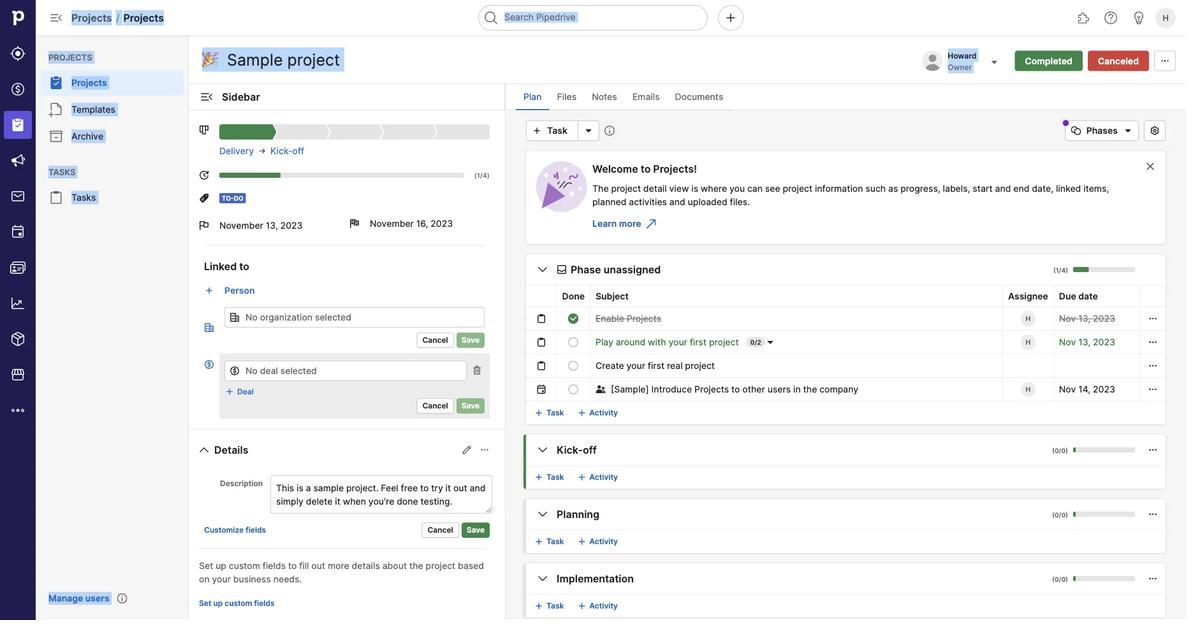 Task type: locate. For each thing, give the bounding box(es) containing it.
3 activity from the top
[[590, 537, 618, 547]]

linked
[[204, 260, 237, 273]]

set inside button
[[199, 599, 211, 608]]

0 vertical spatial ( 1 / 4 )
[[474, 172, 490, 179]]

2 activity button from the top
[[574, 468, 623, 488]]

your inside set up custom fields to fill out more details about the project based on your business needs.
[[212, 574, 231, 585]]

to inside set up custom fields to fill out more details about the project based on your business needs.
[[288, 561, 297, 571]]

users right manage
[[85, 593, 109, 604]]

november inside button
[[370, 218, 414, 229]]

project right the real
[[685, 361, 715, 372]]

2
[[757, 339, 761, 346]]

to inside button
[[732, 384, 740, 395]]

more image
[[10, 403, 26, 418]]

more right learn
[[619, 218, 641, 229]]

about
[[382, 561, 407, 571]]

to up detail
[[641, 163, 651, 175]]

activity button for implementation
[[574, 596, 623, 617]]

planned
[[593, 196, 627, 207]]

0 vertical spatial nov
[[1059, 313, 1076, 324]]

0 vertical spatial 1
[[477, 172, 480, 179]]

custom inside set up custom fields to fill out more details about the project based on your business needs.
[[229, 561, 260, 571]]

fields up needs.
[[263, 561, 286, 571]]

your right on
[[212, 574, 231, 585]]

0 vertical spatial the
[[803, 384, 817, 395]]

( 0 / 0 ) for implementation
[[1052, 576, 1068, 584]]

projects link
[[41, 70, 184, 96]]

row group
[[511, 307, 1166, 402]]

1 vertical spatial color undefined image
[[48, 190, 64, 205]]

welcome
[[593, 163, 638, 175]]

set inside set up custom fields to fill out more details about the project based on your business needs.
[[199, 561, 213, 571]]

the project detail view is where you can see project information such as progress, labels, start and end date, linked items, planned activities and uploaded files.
[[593, 183, 1109, 207]]

more right out
[[328, 561, 349, 571]]

0 vertical spatial more
[[619, 218, 641, 229]]

1 vertical spatial custom
[[225, 599, 252, 608]]

14,
[[1079, 384, 1091, 395]]

fields inside set up custom fields to fill out more details about the project based on your business needs.
[[263, 561, 286, 571]]

off
[[292, 146, 304, 157], [583, 444, 597, 456]]

fields inside 'button'
[[246, 526, 266, 535]]

2 nov from the top
[[1059, 337, 1076, 348]]

linked to
[[204, 260, 249, 273]]

2 horizontal spatial your
[[669, 337, 688, 348]]

1 vertical spatial up
[[213, 599, 223, 608]]

activity for planning
[[590, 537, 618, 547]]

1 vertical spatial color undefined image
[[48, 102, 64, 117]]

color primary image
[[1121, 123, 1136, 138], [1143, 161, 1158, 172], [199, 170, 209, 181], [350, 219, 360, 229], [557, 265, 567, 275], [1148, 314, 1158, 324], [765, 337, 776, 348], [1148, 337, 1158, 348], [536, 361, 546, 371], [1148, 361, 1158, 371], [568, 385, 579, 395], [1148, 385, 1158, 395], [225, 387, 235, 397], [196, 443, 212, 458], [535, 443, 550, 458], [480, 445, 490, 455], [1148, 445, 1158, 455], [535, 507, 550, 522], [535, 571, 550, 587], [1148, 574, 1158, 584]]

color undefined image inside templates link
[[48, 102, 64, 117]]

2 vertical spatial save
[[467, 526, 485, 535]]

tasks link
[[41, 185, 184, 210]]

2 activity from the top
[[590, 473, 618, 482]]

users left in
[[768, 384, 791, 395]]

1 vertical spatial users
[[85, 593, 109, 604]]

projects
[[71, 11, 112, 24], [123, 11, 164, 24], [48, 52, 92, 62], [71, 77, 107, 88], [627, 313, 661, 324], [695, 384, 729, 395]]

0 vertical spatial color undefined image
[[48, 129, 64, 144]]

archive link
[[41, 124, 184, 149]]

row
[[511, 286, 1166, 307]]

enable projects button
[[596, 311, 661, 327]]

customize fields
[[204, 526, 266, 535]]

project left based
[[426, 561, 456, 571]]

1 vertical spatial 13,
[[1079, 313, 1091, 324]]

1 ( 0 / 0 ) from the top
[[1052, 447, 1068, 455]]

1 set from the top
[[199, 561, 213, 571]]

3 nov from the top
[[1059, 384, 1076, 395]]

0
[[750, 339, 755, 346], [1055, 447, 1059, 455], [1062, 447, 1066, 455], [1055, 512, 1059, 519], [1062, 512, 1066, 519], [1055, 576, 1059, 584], [1062, 576, 1066, 584]]

2 ( 0 / 0 ) from the top
[[1052, 512, 1068, 519]]

0 horizontal spatial kick-off
[[270, 146, 304, 157]]

nov
[[1059, 313, 1076, 324], [1059, 337, 1076, 348], [1059, 384, 1076, 395]]

0 horizontal spatial off
[[292, 146, 304, 157]]

0 vertical spatial kick-off
[[270, 146, 304, 157]]

1 vertical spatial kick-
[[557, 444, 583, 456]]

0 vertical spatial 13,
[[266, 220, 278, 231]]

to left 'other' on the bottom right of the page
[[732, 384, 740, 395]]

products image
[[10, 332, 26, 347]]

color active image up color active icon
[[204, 323, 214, 333]]

color active image down linked
[[204, 286, 214, 296]]

1 horizontal spatial kick-off
[[557, 444, 597, 456]]

task
[[547, 125, 568, 136], [547, 409, 564, 418], [547, 473, 564, 482], [547, 537, 564, 547], [547, 602, 564, 611]]

1 vertical spatial off
[[583, 444, 597, 456]]

is
[[692, 183, 698, 194]]

1 color undefined image from the top
[[48, 75, 64, 91]]

/ inside row group
[[755, 339, 757, 346]]

labels,
[[943, 183, 970, 194]]

h inside the h button
[[1163, 13, 1169, 23]]

templates link
[[41, 97, 184, 122]]

phase unassigned
[[571, 263, 661, 276]]

project up planned
[[611, 183, 641, 194]]

subject column header
[[590, 286, 1003, 307]]

color undefined image inside projects link
[[48, 75, 64, 91]]

users
[[768, 384, 791, 395], [85, 593, 109, 604]]

color undefined image
[[48, 75, 64, 91], [48, 102, 64, 117]]

0 horizontal spatial first
[[648, 361, 665, 372]]

save down color secondary icon
[[462, 402, 480, 411]]

2 color undefined image from the top
[[48, 102, 64, 117]]

emails
[[633, 92, 660, 102]]

0 vertical spatial nov 13, 2023
[[1059, 313, 1116, 324]]

2023
[[431, 218, 453, 229], [280, 220, 303, 231], [1093, 313, 1116, 324], [1093, 337, 1116, 348], [1093, 384, 1116, 395]]

None field
[[225, 307, 485, 328], [225, 358, 467, 381]]

2 none field from the top
[[225, 358, 467, 381]]

1 vertical spatial and
[[670, 196, 686, 207]]

0 vertical spatial save button
[[457, 333, 485, 348]]

fields
[[246, 526, 266, 535], [263, 561, 286, 571], [254, 599, 275, 608]]

november
[[370, 218, 414, 229], [219, 220, 263, 231]]

activity button up the planning
[[574, 468, 623, 488]]

enable
[[596, 313, 624, 324]]

your down "around"
[[627, 361, 645, 372]]

1 vertical spatial save
[[462, 402, 480, 411]]

0 vertical spatial first
[[690, 337, 707, 348]]

0 horizontal spatial november
[[219, 220, 263, 231]]

h button
[[1153, 5, 1179, 31]]

0 horizontal spatial 4
[[483, 172, 487, 179]]

0 horizontal spatial more
[[328, 561, 349, 571]]

1 vertical spatial nov 13, 2023
[[1059, 337, 1116, 348]]

0 vertical spatial kick-
[[270, 146, 292, 157]]

custom down "business"
[[225, 599, 252, 608]]

0 vertical spatial info image
[[605, 126, 615, 136]]

implementation
[[557, 573, 634, 585]]

november up "linked to"
[[219, 220, 263, 231]]

1 horizontal spatial users
[[768, 384, 791, 395]]

save up based
[[467, 526, 485, 535]]

0 horizontal spatial the
[[409, 561, 423, 571]]

1 vertical spatial ( 0 / 0 )
[[1052, 512, 1068, 519]]

color primary image
[[1158, 56, 1173, 66], [199, 89, 214, 105], [199, 125, 209, 135], [529, 126, 545, 136], [1069, 126, 1084, 136], [1147, 126, 1163, 136], [258, 146, 267, 156], [199, 193, 209, 203], [644, 216, 659, 232], [199, 221, 209, 231], [535, 262, 550, 277], [230, 313, 240, 323], [536, 314, 546, 324], [568, 314, 579, 324], [536, 337, 546, 348], [568, 337, 579, 348], [568, 361, 579, 371], [230, 366, 240, 376], [536, 385, 546, 395], [596, 385, 606, 395], [462, 445, 472, 455], [1148, 510, 1158, 520]]

1 color active image from the top
[[204, 286, 214, 296]]

3 column header from the left
[[1140, 286, 1166, 307]]

save button down color secondary icon
[[457, 399, 485, 414]]

needs.
[[273, 574, 302, 585]]

the inside set up custom fields to fill out more details about the project based on your business needs.
[[409, 561, 423, 571]]

color undefined image right sales inbox 'image'
[[48, 190, 64, 205]]

color link image
[[534, 473, 544, 483], [534, 537, 544, 547], [577, 537, 587, 547], [534, 601, 544, 612], [577, 601, 587, 612]]

activity up the planning
[[590, 473, 618, 482]]

( 1 / 4 )
[[474, 172, 490, 179], [1054, 267, 1068, 274]]

create your first real project
[[596, 361, 715, 372]]

2 color active image from the top
[[204, 323, 214, 333]]

menu containing projects
[[36, 36, 189, 621]]

1 vertical spatial your
[[627, 361, 645, 372]]

column header
[[511, 286, 526, 307], [526, 286, 557, 307], [1140, 286, 1166, 307]]

first right with
[[690, 337, 707, 348]]

custom up "business"
[[229, 561, 260, 571]]

3 ( 0 / 0 ) from the top
[[1052, 576, 1068, 584]]

2 vertical spatial nov
[[1059, 384, 1076, 395]]

activities
[[629, 196, 667, 207]]

0 horizontal spatial info image
[[117, 594, 127, 604]]

project
[[611, 183, 641, 194], [783, 183, 813, 194], [709, 337, 739, 348], [685, 361, 715, 372], [426, 561, 456, 571]]

menu item
[[0, 107, 36, 143]]

1 horizontal spatial your
[[627, 361, 645, 372]]

save up color secondary icon
[[462, 336, 480, 345]]

h
[[1163, 13, 1169, 23], [1026, 315, 1031, 323], [1026, 338, 1031, 347], [1026, 386, 1031, 394]]

the
[[803, 384, 817, 395], [409, 561, 423, 571]]

up for set up custom fields to fill out more details about the project based on your business needs.
[[216, 561, 226, 571]]

1 horizontal spatial off
[[583, 444, 597, 456]]

info image right more options image
[[605, 126, 615, 136]]

files
[[557, 92, 577, 102]]

No deal selected text field
[[225, 361, 467, 381]]

up
[[216, 561, 226, 571], [213, 599, 223, 608]]

cell
[[511, 307, 526, 331], [511, 331, 526, 354], [511, 354, 526, 378], [1003, 354, 1054, 378], [1054, 354, 1140, 378], [511, 378, 526, 402]]

1 horizontal spatial more
[[619, 218, 641, 229]]

task button for kick-off
[[531, 468, 569, 488]]

1 color undefined image from the top
[[48, 129, 64, 144]]

0 vertical spatial save
[[462, 336, 480, 345]]

0 vertical spatial ( 0 / 0 )
[[1052, 447, 1068, 455]]

2 color undefined image from the top
[[48, 190, 64, 205]]

learn
[[593, 218, 617, 229]]

home image
[[8, 8, 27, 27]]

1 horizontal spatial first
[[690, 337, 707, 348]]

menu
[[0, 0, 36, 621], [36, 36, 189, 621]]

0 vertical spatial none field
[[225, 307, 485, 328]]

archive
[[71, 131, 103, 142]]

0 vertical spatial your
[[669, 337, 688, 348]]

4
[[483, 172, 487, 179], [1062, 267, 1066, 274]]

0 vertical spatial up
[[216, 561, 226, 571]]

0 vertical spatial tasks
[[48, 167, 75, 177]]

2 vertical spatial fields
[[254, 599, 275, 608]]

fields inside button
[[254, 599, 275, 608]]

0 horizontal spatial and
[[670, 196, 686, 207]]

1 vertical spatial first
[[648, 361, 665, 372]]

0 vertical spatial color active image
[[204, 286, 214, 296]]

such
[[866, 183, 886, 194]]

2 vertical spatial cancel button
[[422, 523, 459, 538]]

sales assistant image
[[1132, 10, 1147, 26]]

1 vertical spatial none field
[[225, 358, 467, 381]]

) for implementation
[[1066, 576, 1068, 584]]

first inside button
[[690, 337, 707, 348]]

1 horizontal spatial ( 1 / 4 )
[[1054, 267, 1068, 274]]

color active image
[[204, 286, 214, 296], [204, 323, 214, 333]]

up inside set up custom fields to fill out more details about the project based on your business needs.
[[216, 561, 226, 571]]

sales inbox image
[[10, 189, 26, 204]]

1 vertical spatial more
[[328, 561, 349, 571]]

cancel
[[423, 336, 448, 345], [423, 402, 448, 411], [428, 526, 453, 535]]

2023 inside november 16, 2023 button
[[431, 218, 453, 229]]

1 horizontal spatial the
[[803, 384, 817, 395]]

set down on
[[199, 599, 211, 608]]

and
[[995, 183, 1011, 194], [670, 196, 686, 207]]

november inside button
[[219, 220, 263, 231]]

cancel button
[[417, 333, 454, 348], [417, 399, 454, 414], [422, 523, 459, 538]]

1 vertical spatial 1
[[1056, 267, 1059, 274]]

[sample] introduce projects to other users in the company
[[611, 384, 859, 395]]

info image
[[605, 126, 615, 136], [117, 594, 127, 604]]

set for set up custom fields to fill out more details about the project based on your business needs.
[[199, 561, 213, 571]]

2 vertical spatial your
[[212, 574, 231, 585]]

detail
[[643, 183, 667, 194]]

color undefined image right deals image in the top of the page
[[48, 75, 64, 91]]

color undefined image left archive
[[48, 129, 64, 144]]

0 vertical spatial users
[[768, 384, 791, 395]]

0 vertical spatial color undefined image
[[48, 75, 64, 91]]

custom inside button
[[225, 599, 252, 608]]

none field down no organization selected field
[[225, 358, 467, 381]]

table containing done
[[511, 286, 1166, 402]]

custom
[[229, 561, 260, 571], [225, 599, 252, 608]]

projects image
[[10, 117, 26, 133]]

1 vertical spatial fields
[[263, 561, 286, 571]]

more
[[619, 218, 641, 229], [328, 561, 349, 571]]

activity for kick-off
[[590, 473, 618, 482]]

first left the real
[[648, 361, 665, 372]]

color undefined image inside archive link
[[48, 129, 64, 144]]

1 horizontal spatial kick-
[[557, 444, 583, 456]]

real
[[667, 361, 683, 372]]

0 horizontal spatial ( 1 / 4 )
[[474, 172, 490, 179]]

more inside button
[[619, 218, 641, 229]]

0 vertical spatial set
[[199, 561, 213, 571]]

info image right manage users
[[117, 594, 127, 604]]

fields down "business"
[[254, 599, 275, 608]]

fields for set up custom fields to fill out more details about the project based on your business needs.
[[263, 561, 286, 571]]

1 horizontal spatial info image
[[605, 126, 615, 136]]

customize
[[204, 526, 244, 535]]

kick-
[[270, 146, 292, 157], [557, 444, 583, 456]]

3 activity button from the top
[[574, 532, 623, 552]]

save button up based
[[462, 523, 490, 538]]

the
[[593, 183, 609, 194]]

none field no organization selected
[[225, 307, 485, 328]]

color undefined image inside "tasks" link
[[48, 190, 64, 205]]

activity button down [sample]
[[574, 403, 623, 424]]

activity down [sample]
[[590, 409, 618, 418]]

your inside play around with your first project button
[[669, 337, 688, 348]]

0 horizontal spatial 1
[[477, 172, 480, 179]]

project right see
[[783, 183, 813, 194]]

activity button down the planning
[[574, 532, 623, 552]]

play around with your first project button
[[596, 335, 739, 350]]

1 none field from the top
[[225, 307, 485, 328]]

color link image
[[534, 408, 544, 418], [577, 408, 587, 418], [577, 473, 587, 483]]

1 vertical spatial 4
[[1062, 267, 1066, 274]]

1 vertical spatial color active image
[[204, 323, 214, 333]]

task button
[[526, 121, 578, 141], [531, 403, 569, 424], [531, 468, 569, 488], [531, 532, 569, 552], [531, 596, 569, 617]]

none field down "person" button
[[225, 307, 485, 328]]

leads image
[[10, 46, 26, 61]]

end
[[1014, 183, 1030, 194]]

0 vertical spatial cancel button
[[417, 333, 454, 348]]

color link image for kick-off
[[534, 473, 544, 483]]

set up on
[[199, 561, 213, 571]]

activity down the planning
[[590, 537, 618, 547]]

( 0 / 0 ) for kick-off
[[1052, 447, 1068, 455]]

and down view
[[670, 196, 686, 207]]

your
[[669, 337, 688, 348], [627, 361, 645, 372], [212, 574, 231, 585]]

save button up color secondary icon
[[457, 333, 485, 348]]

4 activity button from the top
[[574, 596, 623, 617]]

0 vertical spatial fields
[[246, 526, 266, 535]]

quick add image
[[723, 10, 739, 26]]

/
[[116, 11, 120, 24], [480, 172, 483, 179], [1059, 267, 1062, 274], [755, 339, 757, 346], [1059, 447, 1062, 455], [1059, 512, 1062, 519], [1059, 576, 1062, 584]]

task for planning
[[547, 537, 564, 547]]

color undefined image for archive
[[48, 129, 64, 144]]

set
[[199, 561, 213, 571], [199, 599, 211, 608]]

and left end
[[995, 183, 1011, 194]]

1 vertical spatial save button
[[457, 399, 485, 414]]

due date
[[1059, 291, 1098, 302]]

0 vertical spatial and
[[995, 183, 1011, 194]]

your right with
[[669, 337, 688, 348]]

november for november 16, 2023
[[370, 218, 414, 229]]

1 vertical spatial the
[[409, 561, 423, 571]]

color primary image inside details 'button'
[[196, 443, 212, 458]]

color active image
[[204, 360, 214, 370]]

color undefined image
[[48, 129, 64, 144], [48, 190, 64, 205]]

details button
[[194, 440, 254, 461]]

0 vertical spatial off
[[292, 146, 304, 157]]

🎉  Sample project text field
[[199, 47, 371, 72]]

activity button down implementation
[[574, 596, 623, 617]]

1 vertical spatial nov
[[1059, 337, 1076, 348]]

color undefined image for projects
[[48, 75, 64, 91]]

4 activity from the top
[[590, 602, 618, 611]]

up inside button
[[213, 599, 223, 608]]

save
[[462, 336, 480, 345], [462, 402, 480, 411], [467, 526, 485, 535]]

files.
[[730, 196, 750, 207]]

( 0 / 0 )
[[1052, 447, 1068, 455], [1052, 512, 1068, 519], [1052, 576, 1068, 584]]

as
[[889, 183, 898, 194]]

color primary image inside learn more button
[[644, 216, 659, 232]]

project left 0 / 2 in the bottom right of the page
[[709, 337, 739, 348]]

information
[[815, 183, 863, 194]]

table
[[511, 286, 1166, 402]]

0 vertical spatial custom
[[229, 561, 260, 571]]

0 horizontal spatial your
[[212, 574, 231, 585]]

to left the fill
[[288, 561, 297, 571]]

sidebar
[[222, 91, 260, 103]]

fields right customize at left bottom
[[246, 526, 266, 535]]

2 vertical spatial ( 0 / 0 )
[[1052, 576, 1068, 584]]

color primary image inside no organization selected field
[[230, 313, 240, 323]]

other
[[743, 384, 765, 395]]

november left 16,
[[370, 218, 414, 229]]

assignee column header
[[1003, 286, 1054, 307]]

first
[[690, 337, 707, 348], [648, 361, 665, 372]]

the right about
[[409, 561, 423, 571]]

the right in
[[803, 384, 817, 395]]

0 vertical spatial 4
[[483, 172, 487, 179]]

project inside "button"
[[685, 361, 715, 372]]

task for implementation
[[547, 602, 564, 611]]

1 vertical spatial set
[[199, 599, 211, 608]]

(
[[474, 172, 477, 179], [1054, 267, 1056, 274], [1052, 447, 1055, 455], [1052, 512, 1055, 519], [1052, 576, 1055, 584]]

2 set from the top
[[199, 599, 211, 608]]

activity down implementation
[[590, 602, 618, 611]]

menu toggle image
[[48, 10, 64, 26]]

color undefined image left templates
[[48, 102, 64, 117]]

1 horizontal spatial november
[[370, 218, 414, 229]]

activities image
[[10, 225, 26, 240]]



Task type: describe. For each thing, give the bounding box(es) containing it.
color primary image inside november 16, 2023 button
[[350, 219, 360, 229]]

save for cancel button to the middle
[[462, 402, 480, 411]]

based
[[458, 561, 484, 571]]

up for set up custom fields
[[213, 599, 223, 608]]

( for implementation
[[1052, 576, 1055, 584]]

No organization selected text field
[[225, 307, 485, 328]]

transfer ownership image
[[987, 55, 1002, 70]]

subject
[[596, 291, 629, 302]]

color link image for implementation
[[534, 601, 544, 612]]

play around with your first project
[[596, 337, 739, 348]]

deals image
[[10, 82, 26, 97]]

1 horizontal spatial and
[[995, 183, 1011, 194]]

where
[[701, 183, 727, 194]]

person button
[[219, 281, 490, 301]]

1 vertical spatial cancel button
[[417, 399, 454, 414]]

more options image
[[581, 126, 596, 136]]

unassigned
[[604, 263, 661, 276]]

2 vertical spatial cancel
[[428, 526, 453, 535]]

activity for implementation
[[590, 602, 618, 611]]

projects / projects
[[71, 11, 164, 24]]

contacts image
[[10, 260, 26, 276]]

1 vertical spatial info image
[[117, 594, 127, 604]]

0 horizontal spatial users
[[85, 593, 109, 604]]

out
[[311, 561, 325, 571]]

fill
[[299, 561, 309, 571]]

enable projects
[[596, 313, 661, 324]]

manage
[[48, 593, 83, 604]]

details
[[214, 444, 248, 456]]

( for kick-off
[[1052, 447, 1055, 455]]

2 vertical spatial 13,
[[1079, 337, 1091, 348]]

welcome to projects!
[[593, 163, 697, 175]]

documents
[[675, 92, 723, 102]]

13, inside november 13, 2023 button
[[266, 220, 278, 231]]

details
[[352, 561, 380, 571]]

0 horizontal spatial kick-
[[270, 146, 292, 157]]

items,
[[1084, 183, 1109, 194]]

task button for implementation
[[531, 596, 569, 617]]

1 nov from the top
[[1059, 313, 1076, 324]]

phases
[[1087, 125, 1118, 136]]

howard link
[[948, 51, 979, 60]]

the inside button
[[803, 384, 817, 395]]

completed button
[[1015, 51, 1083, 71]]

uploaded
[[688, 196, 728, 207]]

project inside set up custom fields to fill out more details about the project based on your business needs.
[[426, 561, 456, 571]]

progress,
[[901, 183, 941, 194]]

set for set up custom fields
[[199, 599, 211, 608]]

phase
[[571, 263, 601, 276]]

activity button for kick-off
[[574, 468, 623, 488]]

november for november 13, 2023
[[219, 220, 263, 231]]

2 column header from the left
[[526, 286, 557, 307]]

planning
[[557, 508, 600, 521]]

due
[[1059, 291, 1077, 302]]

custom for set up custom fields to fill out more details about the project based on your business needs.
[[229, 561, 260, 571]]

start
[[973, 183, 993, 194]]

due date column header
[[1054, 286, 1140, 307]]

2 vertical spatial save button
[[462, 523, 490, 538]]

in
[[793, 384, 801, 395]]

howard
[[948, 51, 977, 60]]

0 vertical spatial cancel
[[423, 336, 448, 345]]

november 13, 2023 button
[[199, 211, 339, 240]]

row containing done
[[511, 286, 1166, 307]]

set up custom fields link
[[194, 596, 280, 612]]

play
[[596, 337, 613, 348]]

activity button for planning
[[574, 532, 623, 552]]

plan
[[524, 92, 542, 102]]

campaigns image
[[10, 153, 26, 168]]

owner
[[948, 63, 972, 72]]

color undefined image for tasks
[[48, 190, 64, 205]]

to right linked
[[239, 260, 249, 273]]

insights image
[[10, 296, 26, 311]]

create your first real project button
[[596, 358, 715, 374]]

1 activity from the top
[[590, 409, 618, 418]]

2 nov 13, 2023 from the top
[[1059, 337, 1116, 348]]

assignee
[[1008, 291, 1048, 302]]

first inside "button"
[[648, 361, 665, 372]]

color primary image inside november 13, 2023 button
[[199, 221, 209, 231]]

1 vertical spatial tasks
[[71, 192, 96, 203]]

around
[[616, 337, 646, 348]]

linked
[[1056, 183, 1081, 194]]

set up custom fields
[[199, 599, 275, 608]]

canceled
[[1098, 55, 1139, 66]]

more inside set up custom fields to fill out more details about the project based on your business needs.
[[328, 561, 349, 571]]

projects!
[[653, 163, 697, 175]]

Search Pipedrive field
[[478, 5, 708, 31]]

introduce
[[652, 384, 692, 395]]

business
[[233, 574, 271, 585]]

phases button
[[1063, 114, 1139, 141]]

november 16, 2023
[[370, 218, 453, 229]]

see
[[765, 183, 780, 194]]

customize fields button
[[199, 523, 271, 538]]

learn more button
[[587, 214, 662, 234]]

person
[[225, 285, 255, 296]]

custom for set up custom fields
[[225, 599, 252, 608]]

notes
[[592, 92, 617, 102]]

1 vertical spatial kick-off
[[557, 444, 597, 456]]

manage users
[[48, 593, 109, 604]]

quick help image
[[1103, 10, 1119, 26]]

users inside row group
[[768, 384, 791, 395]]

done column header
[[557, 286, 590, 307]]

[sample]
[[611, 384, 649, 395]]

save button for cancel button to the middle
[[457, 399, 485, 414]]

This is a sample project. Feel free to try it out and simply delete it when you're done testing. text field
[[270, 476, 492, 514]]

view
[[669, 183, 689, 194]]

save button for top cancel button
[[457, 333, 485, 348]]

1 vertical spatial cancel
[[423, 402, 448, 411]]

color link image for planning
[[534, 537, 544, 547]]

november 16, 2023 button
[[350, 211, 490, 237]]

2023 inside november 13, 2023 button
[[280, 220, 303, 231]]

deal
[[237, 387, 254, 396]]

color primary image inside phases button
[[1121, 123, 1136, 138]]

your inside create your first real project "button"
[[627, 361, 645, 372]]

description
[[220, 479, 263, 489]]

) for kick-off
[[1066, 447, 1068, 455]]

1 column header from the left
[[511, 286, 526, 307]]

row group containing enable projects
[[511, 307, 1166, 402]]

( 0 / 0 ) for planning
[[1052, 512, 1068, 519]]

date
[[1079, 291, 1098, 302]]

( for planning
[[1052, 512, 1055, 519]]

0 / 2
[[750, 339, 761, 346]]

fields for set up custom fields
[[254, 599, 275, 608]]

animation image
[[536, 161, 587, 212]]

projects inside menu item
[[71, 77, 107, 88]]

save for top cancel button
[[462, 336, 480, 345]]

none field no deal selected
[[225, 358, 467, 381]]

manage users button
[[41, 587, 117, 610]]

1 nov 13, 2023 from the top
[[1059, 313, 1116, 324]]

1 horizontal spatial 4
[[1062, 267, 1066, 274]]

completed
[[1025, 55, 1073, 66]]

color secondary image
[[472, 365, 482, 376]]

set up custom fields to fill out more details about the project based on your business needs.
[[199, 561, 484, 585]]

on
[[199, 574, 210, 585]]

color primary image inside no deal selected field
[[230, 366, 240, 376]]

done
[[562, 291, 585, 302]]

0 inside row group
[[750, 339, 755, 346]]

you
[[730, 183, 745, 194]]

1 vertical spatial ( 1 / 4 )
[[1054, 267, 1068, 274]]

color muted image
[[513, 313, 523, 324]]

1 activity button from the top
[[574, 403, 623, 424]]

color undefined image for templates
[[48, 102, 64, 117]]

1 horizontal spatial 1
[[1056, 267, 1059, 274]]

templates
[[71, 104, 115, 115]]

create
[[596, 361, 624, 372]]

projects menu item
[[36, 70, 189, 96]]

learn more
[[593, 218, 641, 229]]

color primary image inside phases button
[[1069, 126, 1084, 136]]

marketplace image
[[10, 367, 26, 383]]

date,
[[1032, 183, 1054, 194]]

task for kick-off
[[547, 473, 564, 482]]

howard owner
[[948, 51, 977, 72]]

november 13, 2023
[[219, 220, 303, 231]]

project inside button
[[709, 337, 739, 348]]

) for planning
[[1066, 512, 1068, 519]]

task button for planning
[[531, 532, 569, 552]]

canceled button
[[1088, 51, 1149, 71]]



Task type: vqa. For each thing, say whether or not it's contained in the screenshot.
1st Set from the bottom of the page
yes



